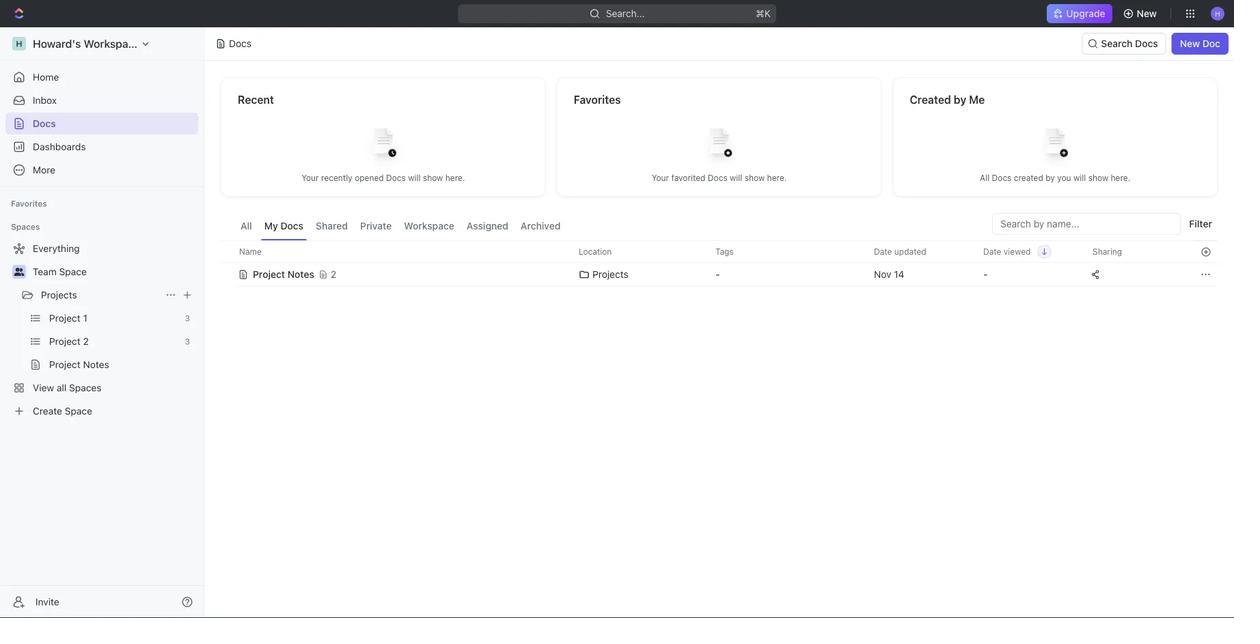 Task type: describe. For each thing, give the bounding box(es) containing it.
all for all docs created by you will show here.
[[980, 173, 990, 183]]

your recently opened docs will show here.
[[302, 173, 465, 183]]

project 1 link
[[49, 308, 179, 329]]

space for team space
[[59, 266, 87, 277]]

new doc button
[[1172, 33, 1229, 55]]

filter button
[[1184, 213, 1218, 235]]

3 show from the left
[[1089, 173, 1109, 183]]

new doc
[[1180, 38, 1221, 49]]

date updated
[[874, 247, 927, 257]]

h inside sidebar navigation
[[16, 39, 22, 49]]

projects inside tree
[[41, 289, 77, 301]]

docs inside button
[[1135, 38, 1158, 49]]

notes inside row
[[288, 269, 314, 280]]

shared
[[316, 220, 348, 232]]

project notes inside row
[[253, 269, 314, 280]]

dashboards link
[[5, 136, 198, 158]]

new for new
[[1137, 8, 1157, 19]]

⌘k
[[756, 8, 771, 19]]

search...
[[606, 8, 645, 19]]

more
[[33, 164, 55, 176]]

h button
[[1207, 3, 1229, 25]]

search docs button
[[1082, 33, 1167, 55]]

0 horizontal spatial spaces
[[11, 222, 40, 232]]

view all spaces link
[[5, 377, 195, 399]]

projects inside row
[[593, 269, 629, 280]]

3 here. from the left
[[1111, 173, 1131, 183]]

2 - from the left
[[984, 269, 988, 280]]

view all spaces
[[33, 382, 102, 394]]

docs link
[[5, 113, 198, 135]]

your for recent
[[302, 173, 319, 183]]

filter button
[[1184, 213, 1218, 235]]

2 show from the left
[[745, 173, 765, 183]]

2 inside 'link'
[[83, 336, 89, 347]]

project 1
[[49, 313, 87, 324]]

14
[[894, 269, 905, 280]]

favorites button
[[5, 195, 52, 212]]

invite
[[36, 597, 59, 608]]

all
[[57, 382, 66, 394]]

inbox
[[33, 95, 57, 106]]

recent
[[238, 93, 274, 106]]

1 horizontal spatial by
[[1046, 173, 1055, 183]]

team space link
[[33, 261, 195, 283]]

shared button
[[312, 213, 351, 241]]

search
[[1101, 38, 1133, 49]]

archived
[[521, 220, 561, 232]]

create space
[[33, 406, 92, 417]]

docs right favorited on the top right of the page
[[708, 173, 728, 183]]

your for favorites
[[652, 173, 669, 183]]

row containing project notes
[[221, 261, 1218, 288]]

tags
[[716, 247, 734, 257]]

created
[[910, 93, 951, 106]]

no favorited docs image
[[692, 118, 747, 173]]

space for create space
[[65, 406, 92, 417]]

you
[[1058, 173, 1071, 183]]

docs inside sidebar navigation
[[33, 118, 56, 129]]

name
[[239, 247, 262, 257]]

updated
[[895, 247, 927, 257]]

upgrade
[[1066, 8, 1106, 19]]

nov 14
[[874, 269, 905, 280]]

created
[[1014, 173, 1044, 183]]

project for project notes "link"
[[49, 359, 80, 370]]

everything link
[[5, 238, 195, 260]]

create space link
[[5, 401, 195, 422]]

recently
[[321, 173, 353, 183]]

home link
[[5, 66, 198, 88]]

created by me
[[910, 93, 985, 106]]

no recent docs image
[[356, 118, 411, 173]]

all docs created by you will show here.
[[980, 173, 1131, 183]]

sharing
[[1093, 247, 1122, 257]]

viewed
[[1004, 247, 1031, 257]]

1 - from the left
[[716, 269, 720, 280]]

howard's
[[33, 37, 81, 50]]

filter
[[1189, 218, 1213, 230]]

howard's workspace
[[33, 37, 140, 50]]

nov
[[874, 269, 892, 280]]

projects link
[[41, 284, 160, 306]]

opened
[[355, 173, 384, 183]]

assigned
[[467, 220, 508, 232]]

date for date viewed
[[984, 247, 1002, 257]]

new button
[[1118, 3, 1165, 25]]

date updated button
[[866, 241, 935, 262]]

Search by name... text field
[[1001, 214, 1173, 234]]

private button
[[357, 213, 395, 241]]

team space
[[33, 266, 87, 277]]

assigned button
[[463, 213, 512, 241]]

3 will from the left
[[1074, 173, 1086, 183]]

inbox link
[[5, 90, 198, 111]]

create
[[33, 406, 62, 417]]

project 2
[[49, 336, 89, 347]]



Task type: vqa. For each thing, say whether or not it's contained in the screenshot.
Enter New Password text box
no



Task type: locate. For each thing, give the bounding box(es) containing it.
date up 'nov'
[[874, 247, 892, 257]]

notes up view all spaces link
[[83, 359, 109, 370]]

1 vertical spatial notes
[[83, 359, 109, 370]]

archived button
[[517, 213, 564, 241]]

2 horizontal spatial show
[[1089, 173, 1109, 183]]

0 vertical spatial by
[[954, 93, 967, 106]]

will down no favorited docs "image"
[[730, 173, 743, 183]]

workspace up 'home' link
[[84, 37, 140, 50]]

0 horizontal spatial date
[[874, 247, 892, 257]]

0 vertical spatial favorites
[[574, 93, 621, 106]]

2 down 'shared' button
[[331, 269, 337, 280]]

project notes down project 2
[[49, 359, 109, 370]]

favorites inside button
[[11, 199, 47, 208]]

your left favorited on the top right of the page
[[652, 173, 669, 183]]

show down no favorited docs "image"
[[745, 173, 765, 183]]

all button
[[237, 213, 255, 241]]

0 horizontal spatial all
[[241, 220, 252, 232]]

private
[[360, 220, 392, 232]]

show up workspace button
[[423, 173, 443, 183]]

1 horizontal spatial h
[[1215, 9, 1221, 17]]

0 vertical spatial h
[[1215, 9, 1221, 17]]

me
[[969, 93, 985, 106]]

my
[[264, 220, 278, 232]]

0 vertical spatial notes
[[288, 269, 314, 280]]

0 horizontal spatial notes
[[83, 359, 109, 370]]

1 horizontal spatial your
[[652, 173, 669, 183]]

all inside button
[[241, 220, 252, 232]]

docs right opened
[[386, 173, 406, 183]]

view
[[33, 382, 54, 394]]

0 horizontal spatial project notes
[[49, 359, 109, 370]]

2 row from the top
[[221, 261, 1218, 288]]

table
[[221, 241, 1218, 288]]

1 vertical spatial h
[[16, 39, 22, 49]]

notes down my docs button at left top
[[288, 269, 314, 280]]

1 horizontal spatial all
[[980, 173, 990, 183]]

row containing name
[[221, 241, 1218, 263]]

0 horizontal spatial your
[[302, 173, 319, 183]]

my docs button
[[261, 213, 307, 241]]

tree containing everything
[[5, 238, 198, 422]]

docs right my
[[281, 220, 304, 232]]

1 here. from the left
[[445, 173, 465, 183]]

project notes link
[[49, 354, 195, 376]]

1 horizontal spatial new
[[1180, 38, 1200, 49]]

your left recently
[[302, 173, 319, 183]]

0 vertical spatial 3
[[185, 314, 190, 323]]

here.
[[445, 173, 465, 183], [767, 173, 787, 183], [1111, 173, 1131, 183]]

project 2 link
[[49, 331, 179, 353]]

date viewed button
[[975, 241, 1052, 262]]

1 horizontal spatial here.
[[767, 173, 787, 183]]

3 for 1
[[185, 314, 190, 323]]

date
[[874, 247, 892, 257], [984, 247, 1002, 257]]

-
[[716, 269, 720, 280], [984, 269, 988, 280]]

2 inside row
[[331, 269, 337, 280]]

1 horizontal spatial show
[[745, 173, 765, 183]]

docs right search
[[1135, 38, 1158, 49]]

everything
[[33, 243, 80, 254]]

0 horizontal spatial by
[[954, 93, 967, 106]]

project for project 1 link
[[49, 313, 80, 324]]

1 horizontal spatial -
[[984, 269, 988, 280]]

0 horizontal spatial h
[[16, 39, 22, 49]]

h left howard's
[[16, 39, 22, 49]]

0 horizontal spatial 2
[[83, 336, 89, 347]]

0 horizontal spatial here.
[[445, 173, 465, 183]]

spaces right all
[[69, 382, 102, 394]]

1 horizontal spatial workspace
[[404, 220, 454, 232]]

new up search docs
[[1137, 8, 1157, 19]]

2 date from the left
[[984, 247, 1002, 257]]

1 vertical spatial 3
[[185, 337, 190, 347]]

project left 1 at the bottom of the page
[[49, 313, 80, 324]]

project inside project notes "link"
[[49, 359, 80, 370]]

tree inside sidebar navigation
[[5, 238, 198, 422]]

workspace button
[[401, 213, 458, 241]]

1 show from the left
[[423, 173, 443, 183]]

2 will from the left
[[730, 173, 743, 183]]

2 horizontal spatial will
[[1074, 173, 1086, 183]]

all left created
[[980, 173, 990, 183]]

- down date viewed
[[984, 269, 988, 280]]

1 3 from the top
[[185, 314, 190, 323]]

tree
[[5, 238, 198, 422]]

spaces
[[11, 222, 40, 232], [69, 382, 102, 394]]

date viewed
[[984, 247, 1031, 257]]

0 vertical spatial project notes
[[253, 269, 314, 280]]

space right team
[[59, 266, 87, 277]]

spaces inside tree
[[69, 382, 102, 394]]

project notes inside "link"
[[49, 359, 109, 370]]

will right 'you'
[[1074, 173, 1086, 183]]

favorited
[[672, 173, 706, 183]]

2
[[331, 269, 337, 280], [83, 336, 89, 347]]

dashboards
[[33, 141, 86, 152]]

1 vertical spatial favorites
[[11, 199, 47, 208]]

date for date updated
[[874, 247, 892, 257]]

sidebar navigation
[[0, 27, 207, 619]]

your favorited docs will show here.
[[652, 173, 787, 183]]

0 horizontal spatial will
[[408, 173, 421, 183]]

projects down team space
[[41, 289, 77, 301]]

1 row from the top
[[221, 241, 1218, 263]]

no created by me docs image
[[1028, 118, 1083, 173]]

by left 'you'
[[1046, 173, 1055, 183]]

2 your from the left
[[652, 173, 669, 183]]

show
[[423, 173, 443, 183], [745, 173, 765, 183], [1089, 173, 1109, 183]]

1 your from the left
[[302, 173, 319, 183]]

howard's workspace, , element
[[12, 37, 26, 51]]

table containing project notes
[[221, 241, 1218, 288]]

date inside date viewed button
[[984, 247, 1002, 257]]

favorites
[[574, 93, 621, 106], [11, 199, 47, 208]]

date inside date updated button
[[874, 247, 892, 257]]

upgrade link
[[1047, 4, 1112, 23]]

1 date from the left
[[874, 247, 892, 257]]

1 horizontal spatial spaces
[[69, 382, 102, 394]]

1 horizontal spatial will
[[730, 173, 743, 183]]

2 horizontal spatial here.
[[1111, 173, 1131, 183]]

0 horizontal spatial workspace
[[84, 37, 140, 50]]

location
[[579, 247, 612, 257]]

show right 'you'
[[1089, 173, 1109, 183]]

by
[[954, 93, 967, 106], [1046, 173, 1055, 183]]

1 vertical spatial spaces
[[69, 382, 102, 394]]

search docs
[[1101, 38, 1158, 49]]

project for project 2 'link'
[[49, 336, 80, 347]]

notes
[[288, 269, 314, 280], [83, 359, 109, 370]]

0 horizontal spatial projects
[[41, 289, 77, 301]]

workspace
[[84, 37, 140, 50], [404, 220, 454, 232]]

0 vertical spatial 2
[[331, 269, 337, 280]]

space
[[59, 266, 87, 277], [65, 406, 92, 417]]

project notes down name
[[253, 269, 314, 280]]

1 horizontal spatial date
[[984, 247, 1002, 257]]

date left viewed
[[984, 247, 1002, 257]]

3
[[185, 314, 190, 323], [185, 337, 190, 347]]

0 vertical spatial space
[[59, 266, 87, 277]]

docs up the "recent" at the left top of the page
[[229, 38, 252, 49]]

projects down location on the left top
[[593, 269, 629, 280]]

project inside project 2 'link'
[[49, 336, 80, 347]]

3 for 2
[[185, 337, 190, 347]]

2 3 from the top
[[185, 337, 190, 347]]

h
[[1215, 9, 1221, 17], [16, 39, 22, 49]]

1 horizontal spatial favorites
[[574, 93, 621, 106]]

my docs
[[264, 220, 304, 232]]

1 horizontal spatial notes
[[288, 269, 314, 280]]

0 vertical spatial projects
[[593, 269, 629, 280]]

1 horizontal spatial projects
[[593, 269, 629, 280]]

all
[[980, 173, 990, 183], [241, 220, 252, 232]]

new for new doc
[[1180, 38, 1200, 49]]

project down project 1
[[49, 336, 80, 347]]

tab list
[[237, 213, 564, 241]]

projects
[[593, 269, 629, 280], [41, 289, 77, 301]]

1 horizontal spatial project notes
[[253, 269, 314, 280]]

project down name
[[253, 269, 285, 280]]

0 vertical spatial all
[[980, 173, 990, 183]]

h inside dropdown button
[[1215, 9, 1221, 17]]

all left my
[[241, 220, 252, 232]]

by left me
[[954, 93, 967, 106]]

0 vertical spatial workspace
[[84, 37, 140, 50]]

all for all
[[241, 220, 252, 232]]

1
[[83, 313, 87, 324]]

docs left created
[[992, 173, 1012, 183]]

0 horizontal spatial show
[[423, 173, 443, 183]]

1 horizontal spatial 2
[[331, 269, 337, 280]]

1 vertical spatial new
[[1180, 38, 1200, 49]]

project inside project 1 link
[[49, 313, 80, 324]]

1 vertical spatial projects
[[41, 289, 77, 301]]

h up doc on the top right
[[1215, 9, 1221, 17]]

notes inside "link"
[[83, 359, 109, 370]]

more button
[[5, 159, 198, 181]]

user group image
[[14, 268, 24, 276]]

tab list containing all
[[237, 213, 564, 241]]

new left doc on the top right
[[1180, 38, 1200, 49]]

space down view all spaces
[[65, 406, 92, 417]]

docs down the inbox
[[33, 118, 56, 129]]

will right opened
[[408, 173, 421, 183]]

your
[[302, 173, 319, 183], [652, 173, 669, 183]]

docs inside button
[[281, 220, 304, 232]]

0 horizontal spatial new
[[1137, 8, 1157, 19]]

row
[[221, 241, 1218, 263], [221, 261, 1218, 288]]

0 horizontal spatial -
[[716, 269, 720, 280]]

workspace inside sidebar navigation
[[84, 37, 140, 50]]

0 horizontal spatial favorites
[[11, 199, 47, 208]]

1 vertical spatial project notes
[[49, 359, 109, 370]]

1 vertical spatial all
[[241, 220, 252, 232]]

team
[[33, 266, 57, 277]]

project up view all spaces
[[49, 359, 80, 370]]

1 vertical spatial by
[[1046, 173, 1055, 183]]

docs
[[229, 38, 252, 49], [1135, 38, 1158, 49], [33, 118, 56, 129], [386, 173, 406, 183], [708, 173, 728, 183], [992, 173, 1012, 183], [281, 220, 304, 232]]

project notes
[[253, 269, 314, 280], [49, 359, 109, 370]]

spaces down favorites button
[[11, 222, 40, 232]]

2 down 1 at the bottom of the page
[[83, 336, 89, 347]]

0 vertical spatial new
[[1137, 8, 1157, 19]]

1 vertical spatial workspace
[[404, 220, 454, 232]]

project
[[253, 269, 285, 280], [49, 313, 80, 324], [49, 336, 80, 347], [49, 359, 80, 370]]

- down 'tags' at right
[[716, 269, 720, 280]]

will
[[408, 173, 421, 183], [730, 173, 743, 183], [1074, 173, 1086, 183]]

2 here. from the left
[[767, 173, 787, 183]]

1 vertical spatial 2
[[83, 336, 89, 347]]

project inside row
[[253, 269, 285, 280]]

workspace right private
[[404, 220, 454, 232]]

workspace inside workspace button
[[404, 220, 454, 232]]

doc
[[1203, 38, 1221, 49]]

1 vertical spatial space
[[65, 406, 92, 417]]

1 will from the left
[[408, 173, 421, 183]]

new
[[1137, 8, 1157, 19], [1180, 38, 1200, 49]]

0 vertical spatial spaces
[[11, 222, 40, 232]]

home
[[33, 71, 59, 83]]



